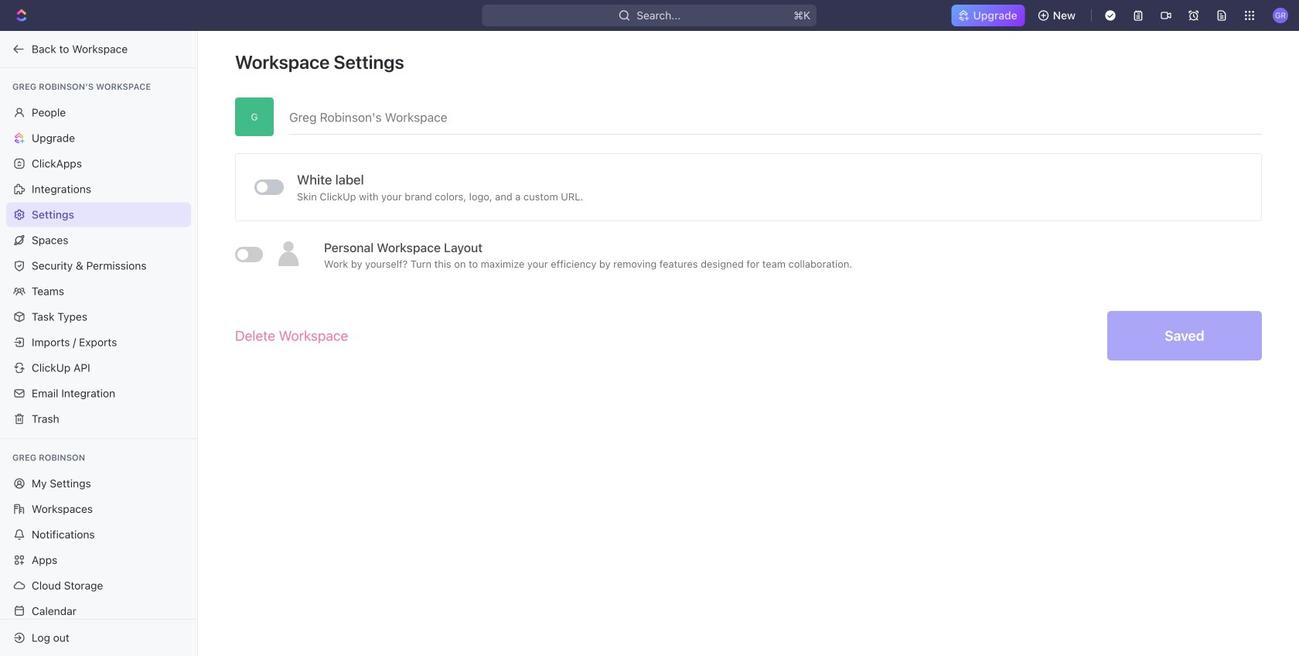 Task type: describe. For each thing, give the bounding box(es) containing it.
Team Na﻿me text field
[[289, 97, 1263, 134]]



Task type: vqa. For each thing, say whether or not it's contained in the screenshot.
THE TEAM NA﻿ME TEXT BOX
yes



